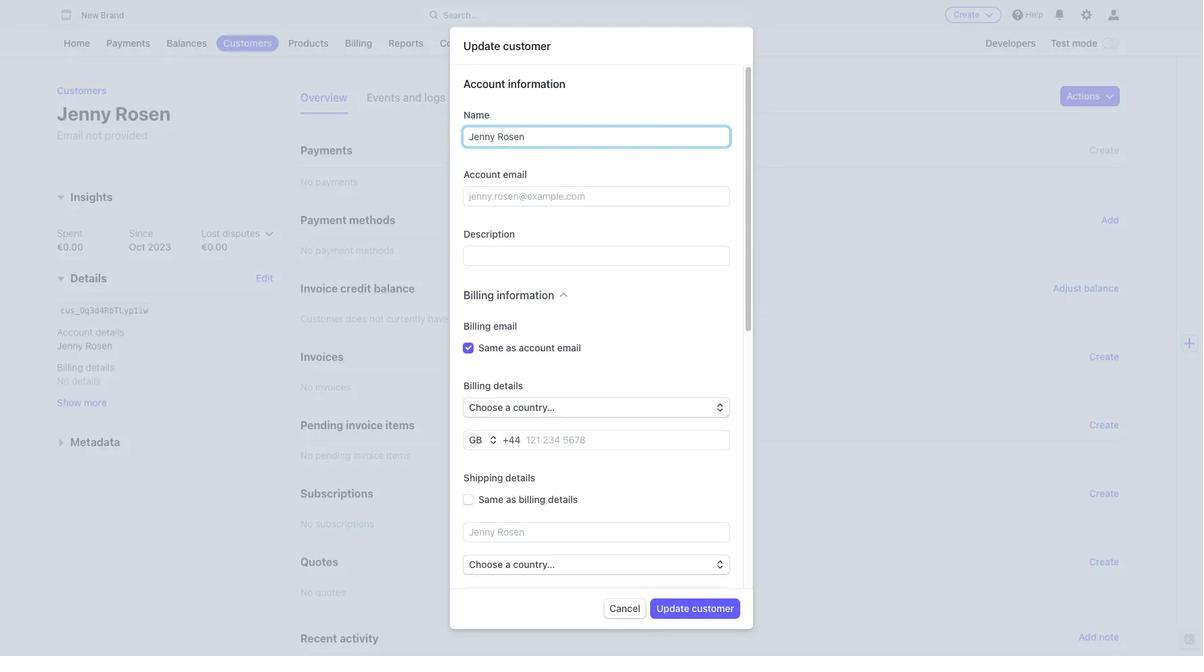 Task type: locate. For each thing, give the bounding box(es) containing it.
details down cus_oq3d4rbtlyp1iw on the left of page
[[96, 327, 124, 338]]

1 vertical spatial account
[[464, 169, 501, 180]]

no payment methods
[[301, 244, 394, 256]]

0 vertical spatial not
[[86, 129, 102, 142]]

edit
[[256, 273, 274, 284]]

account for account information
[[464, 78, 506, 90]]

cancel button
[[605, 599, 646, 618]]

invoice down pending invoice items
[[354, 450, 384, 461]]

1 vertical spatial choose a country…
[[469, 559, 555, 570]]

payments down brand
[[106, 37, 150, 49]]

rosen up billing details no details
[[85, 340, 113, 352]]

same down the shipping
[[479, 494, 504, 505]]

1 jenny from the top
[[57, 102, 111, 125]]

account down name
[[464, 169, 501, 180]]

1 vertical spatial create link
[[1090, 555, 1120, 569]]

1 vertical spatial same
[[479, 494, 504, 505]]

billing for billing email
[[464, 320, 491, 332]]

account up name
[[464, 78, 506, 90]]

1 vertical spatial as
[[506, 494, 517, 505]]

create button
[[946, 7, 1002, 23], [1090, 141, 1120, 160], [1090, 418, 1120, 432], [1090, 487, 1120, 500]]

rosen inside customers jenny rosen email not provided
[[115, 102, 171, 125]]

choose inside dropdown button
[[469, 559, 503, 570]]

choose a country… inside choose a country… popup button
[[469, 402, 555, 413]]

1 horizontal spatial €0.00
[[201, 241, 228, 253]]

1 horizontal spatial update customer
[[657, 603, 735, 614]]

1 vertical spatial customers link
[[57, 85, 107, 96]]

does
[[346, 313, 367, 324]]

a inside dropdown button
[[506, 559, 511, 570]]

1 horizontal spatial not
[[370, 313, 384, 324]]

2 €0.00 from the left
[[201, 241, 228, 253]]

payments
[[106, 37, 150, 49], [301, 144, 353, 156]]

a inside popup button
[[506, 402, 511, 413]]

1 vertical spatial country…
[[513, 559, 555, 570]]

as for billing
[[506, 494, 517, 505]]

2 vertical spatial a
[[506, 559, 511, 570]]

2 choose a country… from the top
[[469, 559, 555, 570]]

choose for choose a country… dropdown button
[[469, 559, 503, 570]]

events and logs button
[[367, 87, 454, 114]]

0 vertical spatial choose
[[469, 402, 503, 413]]

country… for choose a country… dropdown button
[[513, 559, 555, 570]]

choose a country… inside choose a country… dropdown button
[[469, 559, 555, 570]]

actions
[[1067, 90, 1101, 102]]

account
[[464, 78, 506, 90], [464, 169, 501, 180], [57, 327, 93, 338]]

0 vertical spatial email
[[503, 169, 527, 180]]

activity
[[340, 632, 379, 645]]

billing inside "billing" link
[[345, 37, 372, 49]]

2 vertical spatial account
[[57, 327, 93, 338]]

2 country… from the top
[[513, 559, 555, 570]]

no left payment
[[301, 244, 313, 256]]

no left "quotes"
[[301, 586, 313, 598]]

1 choose a country… from the top
[[469, 402, 555, 413]]

jenny up billing details no details
[[57, 340, 83, 352]]

quotes
[[301, 556, 338, 568]]

balance inside button
[[1085, 282, 1120, 294]]

a down billing details
[[506, 402, 511, 413]]

email
[[57, 129, 83, 142]]

details inside account details jenny rosen
[[96, 327, 124, 338]]

billing down account details jenny rosen
[[57, 362, 83, 373]]

no left payments
[[301, 176, 313, 188]]

events and logs
[[367, 91, 446, 104]]

+
[[503, 434, 509, 446]]

€0.00 down "lost"
[[201, 241, 228, 253]]

billing details
[[464, 380, 523, 391]]

and
[[403, 91, 422, 104]]

as left "billing"
[[506, 494, 517, 505]]

1 horizontal spatial rosen
[[115, 102, 171, 125]]

1 horizontal spatial customer
[[692, 603, 735, 614]]

not
[[86, 129, 102, 142], [370, 313, 384, 324]]

customer inside update customer button
[[692, 603, 735, 614]]

0 vertical spatial country…
[[513, 402, 555, 413]]

balance up customer does not currently have a balance.
[[374, 282, 415, 295]]

a right have
[[451, 313, 457, 324]]

no left subscriptions
[[301, 518, 313, 529]]

2 create link from the top
[[1090, 555, 1120, 569]]

1 vertical spatial email
[[494, 320, 517, 332]]

0 horizontal spatial customers
[[57, 85, 107, 96]]

as left account
[[506, 342, 517, 353]]

0 horizontal spatial add
[[1079, 631, 1097, 643]]

email
[[503, 169, 527, 180], [494, 320, 517, 332], [558, 342, 582, 353]]

2 same from the top
[[479, 494, 504, 505]]

mode
[[1073, 37, 1098, 49]]

customers left products
[[223, 37, 272, 49]]

1 vertical spatial update
[[657, 603, 690, 614]]

1 horizontal spatial add
[[1102, 214, 1120, 225]]

2 choose from the top
[[469, 559, 503, 570]]

0 vertical spatial choose a country…
[[469, 402, 555, 413]]

reports
[[389, 37, 424, 49]]

details down account details jenny rosen
[[86, 362, 115, 373]]

add for add note
[[1079, 631, 1097, 643]]

0 vertical spatial create link
[[1090, 350, 1120, 364]]

+ 44
[[503, 434, 521, 446]]

email down billing information
[[494, 320, 517, 332]]

email up description
[[503, 169, 527, 180]]

0 vertical spatial same
[[479, 342, 504, 353]]

update inside button
[[657, 603, 690, 614]]

as
[[506, 342, 517, 353], [506, 494, 517, 505]]

0 horizontal spatial €0.00
[[57, 241, 83, 253]]

billing for billing
[[345, 37, 372, 49]]

1 horizontal spatial balance
[[1085, 282, 1120, 294]]

0 vertical spatial information
[[508, 78, 566, 90]]

1 choose from the top
[[469, 402, 503, 413]]

2 balance from the left
[[1085, 282, 1120, 294]]

jenny inside customers jenny rosen email not provided
[[57, 102, 111, 125]]

information down more button
[[508, 78, 566, 90]]

account down cus_oq3d4rbtlyp1iw on the left of page
[[57, 327, 93, 338]]

account inside account details jenny rosen
[[57, 327, 93, 338]]

balance.
[[459, 313, 496, 324]]

information up billing email
[[497, 289, 555, 301]]

customers link left products link
[[217, 35, 279, 51]]

0 vertical spatial payments
[[106, 37, 150, 49]]

create link
[[1090, 350, 1120, 364], [1090, 555, 1120, 569]]

billing
[[345, 37, 372, 49], [464, 289, 494, 301], [464, 320, 491, 332], [57, 362, 83, 373], [464, 380, 491, 391]]

jenny inside account details jenny rosen
[[57, 340, 83, 352]]

1 vertical spatial information
[[497, 289, 555, 301]]

a for choose a country… popup button
[[506, 402, 511, 413]]

items up the no pending invoice items
[[386, 419, 415, 431]]

€0.00 down spent
[[57, 241, 83, 253]]

Jenny Rosen text field
[[464, 523, 730, 542]]

items
[[386, 419, 415, 431], [387, 450, 411, 461]]

1 create link from the top
[[1090, 350, 1120, 364]]

1 vertical spatial customer
[[692, 603, 735, 614]]

provided
[[105, 129, 148, 142]]

rosen inside account details jenny rosen
[[85, 340, 113, 352]]

products link
[[282, 35, 336, 51]]

billing
[[519, 494, 546, 505]]

billing down billing email
[[464, 380, 491, 391]]

choose for choose a country… popup button
[[469, 402, 503, 413]]

information
[[508, 78, 566, 90], [497, 289, 555, 301]]

update customer inside button
[[657, 603, 735, 614]]

not inside customers jenny rosen email not provided
[[86, 129, 102, 142]]

Search… search field
[[422, 6, 755, 23]]

1 vertical spatial update customer
[[657, 603, 735, 614]]

show
[[57, 397, 81, 409]]

customers inside customers jenny rosen email not provided
[[57, 85, 107, 96]]

methods down the payment methods
[[356, 244, 394, 256]]

details up same as billing details on the left of the page
[[506, 472, 536, 483]]

customers
[[223, 37, 272, 49], [57, 85, 107, 96]]

have
[[428, 313, 449, 324]]

1 balance from the left
[[374, 282, 415, 295]]

billing details no details
[[57, 362, 115, 387]]

0 vertical spatial customers link
[[217, 35, 279, 51]]

insights
[[70, 191, 113, 203]]

1 vertical spatial rosen
[[85, 340, 113, 352]]

0 horizontal spatial update
[[464, 40, 501, 52]]

0 vertical spatial rosen
[[115, 102, 171, 125]]

1 vertical spatial choose
[[469, 559, 503, 570]]

customers link up email
[[57, 85, 107, 96]]

no payments
[[301, 176, 358, 188]]

billing right have
[[464, 320, 491, 332]]

country… up 44
[[513, 402, 555, 413]]

invoice up the no pending invoice items
[[346, 419, 383, 431]]

0 horizontal spatial not
[[86, 129, 102, 142]]

more
[[84, 397, 107, 409]]

show more
[[57, 397, 107, 409]]

1 horizontal spatial payments
[[301, 144, 353, 156]]

billing up balance.
[[464, 289, 494, 301]]

0 vertical spatial items
[[386, 419, 415, 431]]

details
[[96, 327, 124, 338], [86, 362, 115, 373], [72, 375, 101, 387], [494, 380, 523, 391], [506, 472, 536, 483], [548, 494, 578, 505]]

billing left reports
[[345, 37, 372, 49]]

payment
[[301, 214, 347, 226]]

connect
[[440, 37, 478, 49]]

choose a country… down billing details
[[469, 402, 555, 413]]

methods up "no payment methods"
[[349, 214, 396, 226]]

no pending invoice items
[[301, 450, 411, 461]]

0 vertical spatial as
[[506, 342, 517, 353]]

jenny up email
[[57, 102, 111, 125]]

1 vertical spatial add
[[1079, 631, 1097, 643]]

developers
[[986, 37, 1037, 49]]

choose
[[469, 402, 503, 413], [469, 559, 503, 570]]

no left invoices
[[301, 381, 313, 393]]

choose a country… for choose a country… popup button
[[469, 402, 555, 413]]

country… up +44 icon
[[513, 559, 555, 570]]

billing inside billing details no details
[[57, 362, 83, 373]]

no left pending
[[301, 450, 313, 461]]

details right "billing"
[[548, 494, 578, 505]]

44
[[509, 434, 521, 446]]

not right email
[[86, 129, 102, 142]]

0 horizontal spatial customer
[[503, 40, 551, 52]]

rosen up provided
[[115, 102, 171, 125]]

1 vertical spatial a
[[506, 402, 511, 413]]

add inside button
[[1079, 631, 1097, 643]]

1 horizontal spatial customers link
[[217, 35, 279, 51]]

more
[[494, 37, 517, 49]]

as for account
[[506, 342, 517, 353]]

1 country… from the top
[[513, 402, 555, 413]]

choose inside popup button
[[469, 402, 503, 413]]

update right cancel
[[657, 603, 690, 614]]

choose up +44 icon
[[469, 559, 503, 570]]

country… inside dropdown button
[[513, 559, 555, 570]]

0 vertical spatial customer
[[503, 40, 551, 52]]

a up +44 icon
[[506, 559, 511, 570]]

update down search…
[[464, 40, 501, 52]]

0 vertical spatial update customer
[[464, 40, 551, 52]]

same down billing email
[[479, 342, 504, 353]]

0 vertical spatial account
[[464, 78, 506, 90]]

country… inside popup button
[[513, 402, 555, 413]]

1 horizontal spatial update
[[657, 603, 690, 614]]

choose a country… for choose a country… dropdown button
[[469, 559, 555, 570]]

tab list
[[301, 87, 465, 114]]

0 horizontal spatial rosen
[[85, 340, 113, 352]]

1 vertical spatial customers
[[57, 85, 107, 96]]

2 as from the top
[[506, 494, 517, 505]]

adjust balance button
[[1054, 282, 1120, 295]]

details for billing details
[[494, 380, 523, 391]]

billing for billing information
[[464, 289, 494, 301]]

no up the show
[[57, 375, 69, 387]]

0 vertical spatial jenny
[[57, 102, 111, 125]]

shipping details
[[464, 472, 536, 483]]

items down pending invoice items
[[387, 450, 411, 461]]

create
[[954, 9, 980, 20], [1090, 144, 1120, 156], [1090, 351, 1120, 362], [1090, 419, 1120, 431], [1090, 488, 1120, 499], [1090, 556, 1120, 567]]

add
[[1102, 214, 1120, 225], [1079, 631, 1097, 643]]

1 same from the top
[[479, 342, 504, 353]]

email right account
[[558, 342, 582, 353]]

balance right adjust on the right
[[1085, 282, 1120, 294]]

update
[[464, 40, 501, 52], [657, 603, 690, 614]]

0 vertical spatial customers
[[223, 37, 272, 49]]

0 horizontal spatial balance
[[374, 282, 415, 295]]

customer
[[301, 313, 343, 324]]

since oct 2023
[[129, 228, 171, 253]]

+44 image
[[503, 588, 521, 607]]

not right does on the top left of page
[[370, 313, 384, 324]]

0 vertical spatial add
[[1102, 214, 1120, 225]]

disputes
[[223, 228, 260, 239]]

invoice
[[346, 419, 383, 431], [354, 450, 384, 461]]

customers up email
[[57, 85, 107, 96]]

1 vertical spatial jenny
[[57, 340, 83, 352]]

no for pending invoice items
[[301, 450, 313, 461]]

create link for quotes
[[1090, 555, 1120, 569]]

a
[[451, 313, 457, 324], [506, 402, 511, 413], [506, 559, 511, 570]]

subscriptions
[[316, 518, 375, 529]]

shipping
[[464, 472, 503, 483]]

1 as from the top
[[506, 342, 517, 353]]

details down same as account email
[[494, 380, 523, 391]]

information for billing information
[[497, 289, 555, 301]]

1 vertical spatial not
[[370, 313, 384, 324]]

new brand button
[[57, 5, 138, 24]]

1 horizontal spatial customers
[[223, 37, 272, 49]]

payments up no payments at the left top
[[301, 144, 353, 156]]

choose a country… up +44 icon
[[469, 559, 555, 570]]

account details jenny rosen
[[57, 327, 124, 352]]

edit button
[[256, 272, 274, 285]]

choose down billing details
[[469, 402, 503, 413]]

description
[[464, 228, 515, 240]]

0 vertical spatial methods
[[349, 214, 396, 226]]

2 jenny from the top
[[57, 340, 83, 352]]



Task type: vqa. For each thing, say whether or not it's contained in the screenshot.
the bottommost Choose a country…
yes



Task type: describe. For each thing, give the bounding box(es) containing it.
payments link
[[100, 35, 157, 51]]

no for subscriptions
[[301, 518, 313, 529]]

more button
[[487, 35, 537, 51]]

create button for subscriptions
[[1090, 487, 1120, 500]]

Description text field
[[464, 246, 730, 265]]

email for account email
[[503, 169, 527, 180]]

choose a country… button
[[464, 398, 730, 417]]

2 vertical spatial email
[[558, 342, 582, 353]]

no quotes
[[301, 586, 346, 598]]

add note
[[1079, 631, 1120, 643]]

same as account email
[[479, 342, 582, 353]]

0 horizontal spatial payments
[[106, 37, 150, 49]]

customers for customers
[[223, 37, 272, 49]]

add button
[[1102, 213, 1120, 227]]

same for same as billing details
[[479, 494, 504, 505]]

no inside billing details no details
[[57, 375, 69, 387]]

no for payments
[[301, 176, 313, 188]]

recent
[[301, 632, 337, 645]]

oct
[[129, 241, 145, 253]]

lost disputes
[[201, 228, 260, 239]]

invoice
[[301, 282, 338, 295]]

brand
[[101, 10, 124, 20]]

invoices
[[301, 351, 344, 363]]

lost
[[201, 228, 220, 239]]

0 vertical spatial a
[[451, 313, 457, 324]]

payment
[[316, 244, 354, 256]]

0 vertical spatial update
[[464, 40, 501, 52]]

account
[[519, 342, 555, 353]]

cus_oq3d4rbtlyp1iw
[[60, 306, 148, 316]]

country… for choose a country… popup button
[[513, 402, 555, 413]]

home link
[[57, 35, 97, 51]]

121 234 5678 telephone field
[[521, 431, 730, 450]]

reports link
[[382, 35, 431, 51]]

account information
[[464, 78, 566, 90]]

credit
[[341, 282, 371, 295]]

1 vertical spatial items
[[387, 450, 411, 461]]

0 vertical spatial invoice
[[346, 419, 383, 431]]

pending invoice items
[[301, 419, 415, 431]]

overview
[[301, 91, 348, 104]]

connect link
[[433, 35, 485, 51]]

add note button
[[1079, 630, 1120, 644]]

account email
[[464, 169, 527, 180]]

name
[[464, 109, 490, 121]]

update customer button
[[652, 599, 740, 618]]

test mode
[[1052, 37, 1098, 49]]

note
[[1100, 631, 1120, 643]]

events
[[367, 91, 400, 104]]

new
[[81, 10, 99, 20]]

spent
[[57, 228, 83, 239]]

a for choose a country… dropdown button
[[506, 559, 511, 570]]

no for payment methods
[[301, 244, 313, 256]]

currently
[[387, 313, 426, 324]]

subscriptions
[[301, 488, 374, 500]]

quotes
[[316, 586, 346, 598]]

pending
[[301, 419, 344, 431]]

home
[[64, 37, 90, 49]]

details for billing details no details
[[86, 362, 115, 373]]

no invoices
[[301, 381, 351, 393]]

billing for billing details
[[464, 380, 491, 391]]

since
[[129, 228, 153, 239]]

billing email
[[464, 320, 517, 332]]

details for account details jenny rosen
[[96, 327, 124, 338]]

tab list containing overview
[[301, 87, 465, 114]]

payment methods
[[301, 214, 396, 226]]

overview button
[[301, 87, 356, 114]]

balances
[[167, 37, 207, 49]]

payments
[[316, 176, 358, 188]]

1 vertical spatial payments
[[301, 144, 353, 156]]

pending
[[316, 450, 351, 461]]

no for invoices
[[301, 381, 313, 393]]

invoices
[[316, 381, 351, 393]]

0 horizontal spatial update customer
[[464, 40, 551, 52]]

1 vertical spatial methods
[[356, 244, 394, 256]]

choose a country… button
[[464, 555, 730, 574]]

cancel
[[610, 603, 641, 614]]

create button for payments
[[1090, 141, 1120, 160]]

create link for invoices
[[1090, 350, 1120, 364]]

developers link
[[979, 35, 1043, 51]]

1 €0.00 from the left
[[57, 241, 83, 253]]

billing for billing details no details
[[57, 362, 83, 373]]

details up show more
[[72, 375, 101, 387]]

add for add
[[1102, 214, 1120, 225]]

balances link
[[160, 35, 214, 51]]

billing information
[[464, 289, 555, 301]]

no subscriptions
[[301, 518, 375, 529]]

1 vertical spatial invoice
[[354, 450, 384, 461]]

details for shipping details
[[506, 472, 536, 483]]

customers jenny rosen email not provided
[[57, 85, 171, 142]]

new brand
[[81, 10, 124, 20]]

0 horizontal spatial customers link
[[57, 85, 107, 96]]

recent activity
[[301, 632, 379, 645]]

test
[[1052, 37, 1071, 49]]

same for same as account email
[[479, 342, 504, 353]]

spent €0.00
[[57, 228, 83, 253]]

insights button
[[51, 184, 113, 205]]

search…
[[444, 10, 478, 20]]

svg image
[[1106, 92, 1115, 100]]

create button for pending invoice items
[[1090, 418, 1120, 432]]

products
[[288, 37, 329, 49]]

logs
[[425, 91, 446, 104]]

customer does not currently have a balance.
[[301, 313, 496, 324]]

information for account information
[[508, 78, 566, 90]]

actions button
[[1062, 87, 1120, 106]]

customers for customers jenny rosen email not provided
[[57, 85, 107, 96]]

details button
[[51, 265, 107, 287]]

adjust
[[1054, 282, 1082, 294]]

account for account email
[[464, 169, 501, 180]]

billing link
[[338, 35, 379, 51]]

adjust balance
[[1054, 282, 1120, 294]]

no for quotes
[[301, 586, 313, 598]]

show more button
[[57, 396, 107, 410]]

same as billing details
[[479, 494, 578, 505]]

email for billing email
[[494, 320, 517, 332]]

Account email email field
[[464, 187, 730, 206]]

details
[[70, 273, 107, 285]]

Name text field
[[464, 127, 730, 146]]



